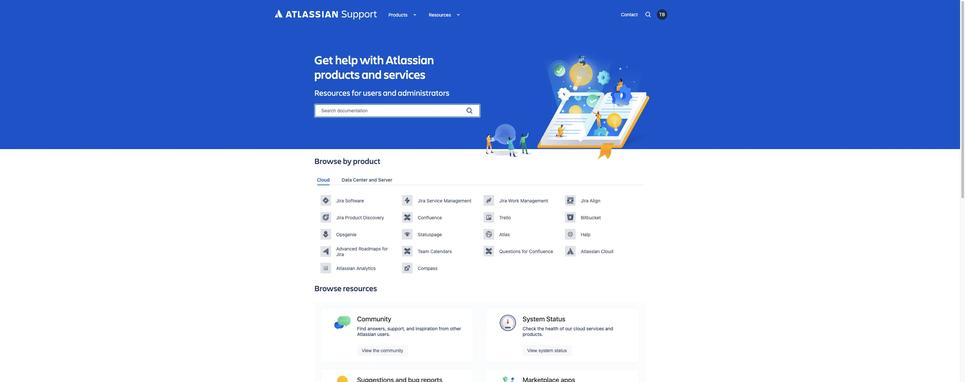 Task type: describe. For each thing, give the bounding box(es) containing it.
by
[[343, 156, 352, 166]]

atlassian analytics link
[[320, 263, 395, 274]]

answers,
[[368, 326, 386, 332]]

trello
[[500, 215, 511, 220]]

find
[[357, 326, 366, 332]]

view for status
[[528, 348, 538, 354]]

browse resources
[[315, 283, 377, 294]]

bitbucket link
[[565, 212, 640, 223]]

jira work management link
[[484, 195, 559, 206]]

jira software link
[[320, 195, 395, 206]]

data center and server tab
[[339, 174, 395, 185]]

for inside advanced roadmaps for jira
[[382, 246, 388, 252]]

community find answers, support, and inspiration from other atlassian users.
[[357, 315, 461, 337]]

resources
[[343, 283, 377, 294]]

service
[[427, 198, 443, 204]]

health
[[546, 326, 559, 332]]

cloud tab
[[315, 174, 333, 185]]

contact link
[[618, 10, 641, 20]]

work
[[508, 198, 519, 204]]

contact
[[621, 12, 638, 17]]

atlassian inside get help with atlassian products and services
[[386, 52, 434, 68]]

products button
[[384, 10, 421, 20]]

data
[[342, 177, 352, 183]]

administrators
[[398, 88, 450, 98]]

get help with atlassian products and services
[[315, 52, 434, 82]]

opsgenie link
[[320, 229, 395, 240]]

bitbucket
[[581, 215, 601, 220]]

resources dropdown image
[[451, 11, 459, 19]]

questions
[[500, 249, 521, 254]]

jira align
[[581, 198, 601, 204]]

1 horizontal spatial cloud
[[601, 249, 614, 254]]

calendars
[[431, 249, 452, 254]]

global hero book people image
[[535, 43, 654, 162]]

and inside get help with atlassian products and services
[[362, 66, 382, 82]]

and inside community find answers, support, and inspiration from other atlassian users.
[[407, 326, 415, 332]]

for for resources
[[352, 88, 362, 98]]

system
[[523, 315, 545, 323]]

jira for jira work management
[[500, 198, 507, 204]]

view the community button
[[357, 346, 408, 356]]

jira for jira service management
[[418, 198, 426, 204]]

inspiration
[[416, 326, 438, 332]]

search page image
[[645, 11, 652, 18]]

team calendars
[[418, 249, 452, 254]]

atlassian inside community find answers, support, and inspiration from other atlassian users.
[[357, 332, 376, 337]]

status
[[555, 348, 567, 354]]

jira product discovery
[[336, 215, 384, 220]]

and right users
[[383, 88, 397, 98]]

users
[[363, 88, 382, 98]]

atlassian cloud link
[[565, 246, 640, 257]]

0 vertical spatial confluence
[[418, 215, 442, 220]]

get
[[315, 52, 333, 68]]

statuspage
[[418, 232, 442, 237]]

community
[[381, 348, 403, 354]]

tab list containing cloud
[[315, 174, 646, 185]]

center
[[353, 177, 368, 183]]

from
[[439, 326, 449, 332]]

jira service management link
[[402, 195, 477, 206]]

team calendars link
[[402, 246, 477, 257]]

1 horizontal spatial confluence
[[529, 249, 554, 254]]

view system status
[[528, 348, 567, 354]]

atlas link
[[484, 229, 559, 240]]

advanced roadmaps for jira
[[336, 246, 388, 257]]

halp link
[[565, 229, 640, 240]]

resources for users and administrators
[[315, 88, 450, 98]]

halp
[[581, 232, 591, 237]]



Task type: locate. For each thing, give the bounding box(es) containing it.
view for find
[[362, 348, 372, 354]]

jira left software
[[336, 198, 344, 204]]

the
[[538, 326, 544, 332], [373, 348, 380, 354]]

and inside tab
[[369, 177, 377, 183]]

jira for jira software
[[336, 198, 344, 204]]

browse for browse resources
[[315, 283, 342, 294]]

for right questions
[[522, 249, 528, 254]]

confluence link
[[402, 212, 477, 223]]

atlas
[[500, 232, 510, 237]]

products image
[[408, 11, 416, 19]]

confluence down atlas 'link' in the right bottom of the page
[[529, 249, 554, 254]]

support,
[[388, 326, 405, 332]]

view down find
[[362, 348, 372, 354]]

management right service
[[444, 198, 472, 204]]

services
[[384, 66, 426, 82], [587, 326, 604, 332]]

1 browse from the top
[[315, 156, 342, 166]]

0 vertical spatial cloud
[[317, 177, 330, 183]]

our
[[566, 326, 573, 332]]

2 horizontal spatial for
[[522, 249, 528, 254]]

and left server
[[369, 177, 377, 183]]

and right support,
[[407, 326, 415, 332]]

1 view from the left
[[362, 348, 372, 354]]

the inside the system status check the health of our cloud services and products.
[[538, 326, 544, 332]]

products.
[[523, 332, 543, 337]]

1 horizontal spatial resources
[[429, 12, 451, 17]]

product
[[345, 215, 362, 220]]

products
[[315, 66, 360, 82]]

view left the system
[[528, 348, 538, 354]]

1 vertical spatial the
[[373, 348, 380, 354]]

with
[[360, 52, 384, 68]]

view the community
[[362, 348, 403, 354]]

browse for browse by product
[[315, 156, 342, 166]]

community
[[357, 315, 392, 323]]

2 view from the left
[[528, 348, 538, 354]]

search image
[[466, 107, 474, 115]]

jira
[[336, 198, 344, 204], [418, 198, 426, 204], [500, 198, 507, 204], [581, 198, 589, 204], [336, 215, 344, 220], [336, 252, 344, 257]]

2 management from the left
[[521, 198, 548, 204]]

view system status button
[[523, 346, 572, 356]]

cloud left data
[[317, 177, 330, 183]]

team
[[418, 249, 429, 254]]

resources button
[[424, 10, 464, 20]]

services right cloud
[[587, 326, 604, 332]]

discovery
[[363, 215, 384, 220]]

tab list
[[315, 174, 646, 185]]

0 horizontal spatial resources
[[315, 88, 350, 98]]

resources for resources for users and administrators
[[315, 88, 350, 98]]

and
[[362, 66, 382, 82], [383, 88, 397, 98], [369, 177, 377, 183], [407, 326, 415, 332], [606, 326, 614, 332]]

atlassian logo image
[[275, 10, 377, 20]]

0 horizontal spatial confluence
[[418, 215, 442, 220]]

1 horizontal spatial view
[[528, 348, 538, 354]]

status
[[547, 315, 566, 323]]

jira down opsgenie at the bottom of page
[[336, 252, 344, 257]]

1 vertical spatial resources
[[315, 88, 350, 98]]

resources down products
[[315, 88, 350, 98]]

account avatar image
[[657, 9, 668, 20]]

services inside the system status check the health of our cloud services and products.
[[587, 326, 604, 332]]

questions for confluence link
[[484, 246, 559, 257]]

system
[[539, 348, 554, 354]]

jira align link
[[565, 195, 640, 206]]

0 vertical spatial browse
[[315, 156, 342, 166]]

0 vertical spatial resources
[[429, 12, 451, 17]]

confluence
[[418, 215, 442, 220], [529, 249, 554, 254]]

trello link
[[484, 212, 559, 223]]

other
[[450, 326, 461, 332]]

browse left resources
[[315, 283, 342, 294]]

compass link
[[402, 263, 477, 274]]

of
[[560, 326, 564, 332]]

0 horizontal spatial the
[[373, 348, 380, 354]]

system status check the health of our cloud services and products.
[[523, 315, 614, 337]]

for
[[352, 88, 362, 98], [382, 246, 388, 252], [522, 249, 528, 254]]

software
[[345, 198, 364, 204]]

cloud inside tab
[[317, 177, 330, 183]]

data center and server
[[342, 177, 393, 183]]

the inside button
[[373, 348, 380, 354]]

jira left product
[[336, 215, 344, 220]]

jira inside 'link'
[[336, 198, 344, 204]]

help
[[335, 52, 358, 68]]

jira work management
[[500, 198, 548, 204]]

users.
[[378, 332, 390, 337]]

analytics
[[357, 266, 376, 271]]

products
[[389, 12, 408, 17]]

management right work
[[521, 198, 548, 204]]

2 browse from the top
[[315, 283, 342, 294]]

Search site content search field
[[315, 104, 480, 117]]

atlassian analytics
[[336, 266, 376, 271]]

atlassian cloud
[[581, 249, 614, 254]]

0 horizontal spatial services
[[384, 66, 426, 82]]

for for questions
[[522, 249, 528, 254]]

product
[[353, 156, 381, 166]]

view
[[362, 348, 372, 354], [528, 348, 538, 354]]

services up administrators
[[384, 66, 426, 82]]

and inside the system status check the health of our cloud services and products.
[[606, 326, 614, 332]]

1 horizontal spatial services
[[587, 326, 604, 332]]

for left users
[[352, 88, 362, 98]]

services inside get help with atlassian products and services
[[384, 66, 426, 82]]

jira left service
[[418, 198, 426, 204]]

jira for jira product discovery
[[336, 215, 344, 220]]

0 vertical spatial the
[[538, 326, 544, 332]]

statuspage link
[[402, 229, 477, 240]]

cloud
[[574, 326, 586, 332]]

1 vertical spatial services
[[587, 326, 604, 332]]

align
[[590, 198, 601, 204]]

jira product discovery link
[[320, 212, 395, 223]]

resources inside button
[[429, 12, 451, 17]]

compass
[[418, 266, 438, 271]]

0 vertical spatial services
[[384, 66, 426, 82]]

management
[[444, 198, 472, 204], [521, 198, 548, 204]]

1 horizontal spatial for
[[382, 246, 388, 252]]

0 horizontal spatial view
[[362, 348, 372, 354]]

global hero small people image
[[480, 124, 532, 158]]

1 vertical spatial browse
[[315, 283, 342, 294]]

jira left work
[[500, 198, 507, 204]]

1 vertical spatial confluence
[[529, 249, 554, 254]]

jira software
[[336, 198, 364, 204]]

1 management from the left
[[444, 198, 472, 204]]

confluence up statuspage
[[418, 215, 442, 220]]

1 vertical spatial cloud
[[601, 249, 614, 254]]

check
[[523, 326, 536, 332]]

browse by product
[[315, 156, 381, 166]]

atlassian
[[386, 52, 434, 68], [581, 249, 600, 254], [336, 266, 355, 271], [357, 332, 376, 337]]

server
[[378, 177, 393, 183]]

0 horizontal spatial management
[[444, 198, 472, 204]]

cloud down halp link
[[601, 249, 614, 254]]

for right roadmaps
[[382, 246, 388, 252]]

advanced roadmaps for jira link
[[320, 246, 395, 257]]

opsgenie
[[336, 232, 357, 237]]

management for jira service management
[[444, 198, 472, 204]]

1 horizontal spatial management
[[521, 198, 548, 204]]

advanced
[[336, 246, 357, 252]]

the left 'health'
[[538, 326, 544, 332]]

and right cloud
[[606, 326, 614, 332]]

browse up cloud tab
[[315, 156, 342, 166]]

resources
[[429, 12, 451, 17], [315, 88, 350, 98]]

jira left align
[[581, 198, 589, 204]]

the left community
[[373, 348, 380, 354]]

and up users
[[362, 66, 382, 82]]

resources right products icon
[[429, 12, 451, 17]]

0 horizontal spatial cloud
[[317, 177, 330, 183]]

1 horizontal spatial the
[[538, 326, 544, 332]]

resources for resources
[[429, 12, 451, 17]]

cloud
[[317, 177, 330, 183], [601, 249, 614, 254]]

management for jira work management
[[521, 198, 548, 204]]

jira inside advanced roadmaps for jira
[[336, 252, 344, 257]]

0 horizontal spatial for
[[352, 88, 362, 98]]

roadmaps
[[359, 246, 381, 252]]

browse
[[315, 156, 342, 166], [315, 283, 342, 294]]

jira for jira align
[[581, 198, 589, 204]]

questions for confluence
[[500, 249, 554, 254]]

jira service management
[[418, 198, 472, 204]]



Task type: vqa. For each thing, say whether or not it's contained in the screenshot.
SPACE
no



